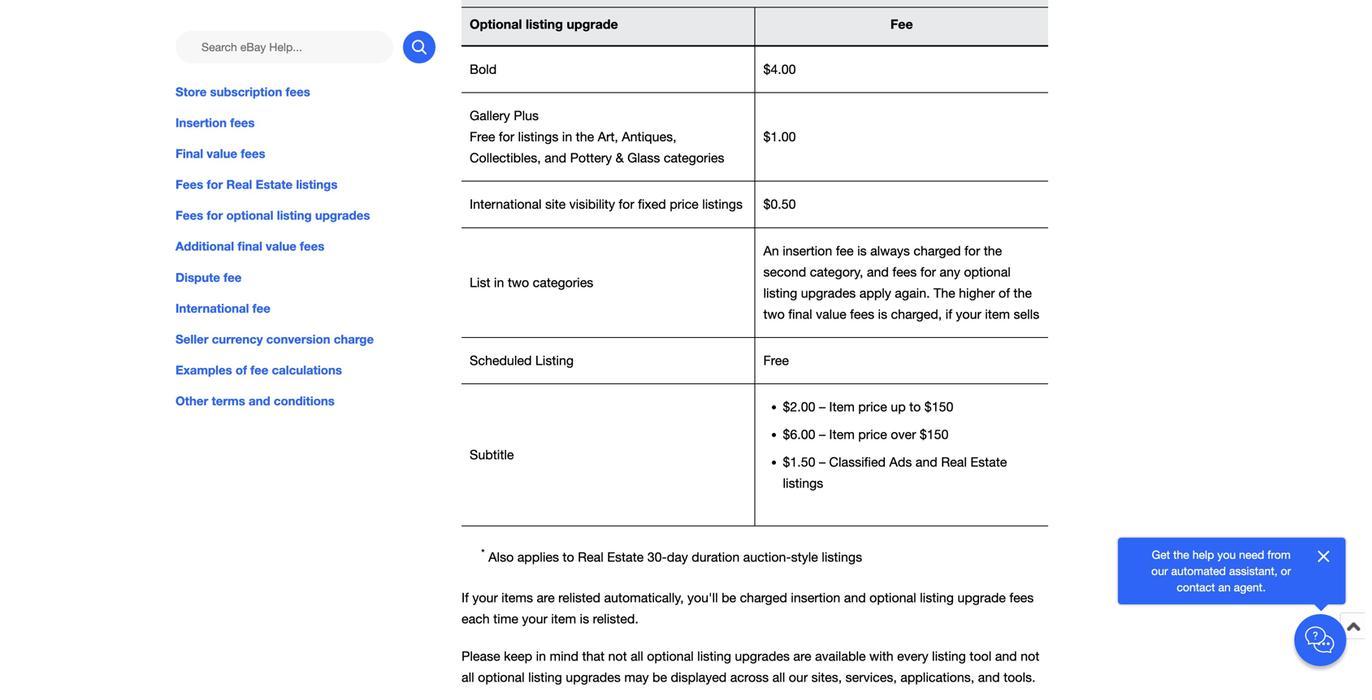 Task type: vqa. For each thing, say whether or not it's contained in the screenshot.


Task type: describe. For each thing, give the bounding box(es) containing it.
an
[[1219, 581, 1232, 594]]

over
[[891, 427, 917, 442]]

1 horizontal spatial your
[[522, 612, 548, 627]]

you
[[1218, 548, 1237, 562]]

and inside $1.50 – classified ads and real estate listings
[[916, 455, 938, 470]]

scheduled listing
[[470, 353, 574, 368]]

upgrade inside if your items are relisted automatically, you'll be charged insertion and optional listing upgrade fees each time your item is relisted.
[[958, 591, 1007, 606]]

dispute
[[176, 270, 220, 285]]

relisted
[[559, 591, 601, 606]]

are inside if your items are relisted automatically, you'll be charged insertion and optional listing upgrade fees each time your item is relisted.
[[537, 591, 555, 606]]

applies
[[518, 550, 559, 565]]

agent.
[[1235, 581, 1267, 594]]

store subscription fees
[[176, 85, 310, 99]]

upgrades inside an insertion fee is always charged for the second category, and fees for any optional listing upgrades apply again. the higher of the two final value fees is charged, if your item sells
[[801, 286, 856, 301]]

additional final value fees link
[[176, 238, 436, 256]]

1 vertical spatial value
[[266, 239, 297, 254]]

please keep in mind that not all optional listing upgrades are available with every listing tool and not all optional listing upgrades may be displayed across all our sites, services, applications, and tools.
[[462, 649, 1040, 686]]

assistant,
[[1230, 565, 1278, 578]]

0 horizontal spatial two
[[508, 275, 529, 290]]

listing up displayed
[[698, 649, 732, 664]]

fee inside dispute fee link
[[224, 270, 242, 285]]

optional down keep at bottom left
[[478, 671, 525, 686]]

duration
[[692, 550, 740, 565]]

automated
[[1172, 565, 1227, 578]]

optional inside an insertion fee is always charged for the second category, and fees for any optional listing upgrades apply again. the higher of the two final value fees is charged, if your item sells
[[965, 265, 1011, 280]]

fees for fees for optional listing upgrades
[[176, 208, 203, 223]]

gallery plus free for listings in the art, antiques, collectibles, and pottery & glass categories
[[470, 108, 725, 166]]

real inside the fees for real estate listings link
[[226, 177, 252, 192]]

gallery
[[470, 108, 510, 123]]

fixed
[[638, 197, 667, 212]]

free inside gallery plus free for listings in the art, antiques, collectibles, and pottery & glass categories
[[470, 129, 496, 144]]

fee
[[891, 16, 914, 32]]

seller
[[176, 332, 209, 347]]

style
[[792, 550, 819, 565]]

ads
[[890, 455, 913, 470]]

1 vertical spatial your
[[473, 591, 498, 606]]

that
[[583, 649, 605, 664]]

categories inside gallery plus free for listings in the art, antiques, collectibles, and pottery & glass categories
[[664, 151, 725, 166]]

estate inside $1.50 – classified ads and real estate listings
[[971, 455, 1008, 470]]

for left any at the right top of page
[[921, 265, 937, 280]]

and up tools.
[[996, 649, 1018, 664]]

get
[[1153, 548, 1171, 562]]

our inside get the help you need from our automated assistant, or contact an agent.
[[1152, 565, 1169, 578]]

auction-
[[744, 550, 792, 565]]

store subscription fees link
[[176, 83, 436, 101]]

category,
[[810, 265, 864, 280]]

higher
[[960, 286, 996, 301]]

fees for real estate listings
[[176, 177, 338, 192]]

sells
[[1014, 307, 1040, 322]]

an insertion fee is always charged for the second category, and fees for any optional listing upgrades apply again. the higher of the two final value fees is charged, if your item sells
[[764, 243, 1040, 322]]

visibility
[[570, 197, 615, 212]]

2 not from the left
[[1021, 649, 1040, 664]]

other terms and conditions link
[[176, 392, 436, 410]]

final value fees link
[[176, 145, 436, 163]]

collectibles,
[[470, 151, 541, 166]]

real inside * also applies to real estate 30-day duration auction-style listings
[[578, 550, 604, 565]]

additional final value fees
[[176, 239, 325, 254]]

automatically,
[[604, 591, 684, 606]]

in inside please keep in mind that not all optional listing upgrades are available with every listing tool and not all optional listing upgrades may be displayed across all our sites, services, applications, and tools.
[[536, 649, 546, 664]]

or
[[1282, 565, 1292, 578]]

our inside please keep in mind that not all optional listing upgrades are available with every listing tool and not all optional listing upgrades may be displayed across all our sites, services, applications, and tools.
[[789, 671, 808, 686]]

for inside the fees for real estate listings link
[[207, 177, 223, 192]]

listings down final value fees link
[[296, 177, 338, 192]]

charged inside an insertion fee is always charged for the second category, and fees for any optional listing upgrades apply again. the higher of the two final value fees is charged, if your item sells
[[914, 243, 962, 258]]

is inside if your items are relisted automatically, you'll be charged insertion and optional listing upgrade fees each time your item is relisted.
[[580, 612, 590, 627]]

available
[[816, 649, 866, 664]]

item for $2.00
[[830, 400, 855, 415]]

the inside gallery plus free for listings in the art, antiques, collectibles, and pottery & glass categories
[[576, 129, 595, 144]]

additional
[[176, 239, 234, 254]]

0 horizontal spatial all
[[462, 671, 475, 686]]

for inside gallery plus free for listings in the art, antiques, collectibles, and pottery & glass categories
[[499, 129, 515, 144]]

and inside an insertion fee is always charged for the second category, and fees for any optional listing upgrades apply again. the higher of the two final value fees is charged, if your item sells
[[868, 265, 889, 280]]

may
[[625, 671, 649, 686]]

0 horizontal spatial estate
[[256, 177, 293, 192]]

optional
[[470, 16, 522, 32]]

$4.00
[[764, 62, 796, 77]]

final
[[176, 146, 203, 161]]

insertion fees link
[[176, 114, 436, 132]]

insertion inside if your items are relisted automatically, you'll be charged insertion and optional listing upgrade fees each time your item is relisted.
[[791, 591, 841, 606]]

dispute fee
[[176, 270, 242, 285]]

site
[[546, 197, 566, 212]]

contact
[[1178, 581, 1216, 594]]

help
[[1193, 548, 1215, 562]]

$1.00
[[764, 129, 796, 144]]

$2.00 – item price up to $150
[[783, 400, 954, 415]]

1 horizontal spatial is
[[858, 243, 867, 258]]

charged,
[[892, 307, 943, 322]]

fees inside if your items are relisted automatically, you'll be charged insertion and optional listing upgrade fees each time your item is relisted.
[[1010, 591, 1034, 606]]

also
[[489, 550, 514, 565]]

fees up fees for real estate listings
[[241, 146, 266, 161]]

items
[[502, 591, 533, 606]]

international fee link
[[176, 299, 436, 317]]

listings inside $1.50 – classified ads and real estate listings
[[783, 476, 824, 491]]

2 horizontal spatial is
[[879, 307, 888, 322]]

fees up the "insertion fees" link
[[286, 85, 310, 99]]

antiques,
[[622, 129, 677, 144]]

listings inside * also applies to real estate 30-day duration auction-style listings
[[822, 550, 863, 565]]

pottery
[[570, 151, 612, 166]]

tools.
[[1004, 671, 1036, 686]]

second
[[764, 265, 807, 280]]

fee inside examples of fee calculations link
[[251, 363, 269, 378]]

listing down "mind"
[[529, 671, 563, 686]]

– for $2.00
[[820, 400, 826, 415]]

value inside an insertion fee is always charged for the second category, and fees for any optional listing upgrades apply again. the higher of the two final value fees is charged, if your item sells
[[816, 307, 847, 322]]

0 vertical spatial $150
[[925, 400, 954, 415]]

listing inside if your items are relisted automatically, you'll be charged insertion and optional listing upgrade fees each time your item is relisted.
[[921, 591, 954, 606]]

the
[[934, 286, 956, 301]]

charge
[[334, 332, 374, 347]]

1 not from the left
[[609, 649, 627, 664]]

fees down fees for optional listing upgrades link
[[300, 239, 325, 254]]

services,
[[846, 671, 897, 686]]

fees down store subscription fees
[[230, 115, 255, 130]]

0 vertical spatial to
[[910, 400, 922, 415]]

list
[[470, 275, 491, 290]]

item for $6.00
[[830, 427, 855, 442]]

$6.00 – item price over $150
[[783, 427, 949, 442]]

conversion
[[266, 332, 331, 347]]

insertion inside an insertion fee is always charged for the second category, and fees for any optional listing upgrades apply again. the higher of the two final value fees is charged, if your item sells
[[783, 243, 833, 258]]

two inside an insertion fee is always charged for the second category, and fees for any optional listing upgrades apply again. the higher of the two final value fees is charged, if your item sells
[[764, 307, 785, 322]]

$1.50 – classified ads and real estate listings
[[783, 455, 1008, 491]]

the inside get the help you need from our automated assistant, or contact an agent.
[[1174, 548, 1190, 562]]

international fee
[[176, 301, 271, 316]]

upgrades up the across
[[735, 649, 790, 664]]

from
[[1268, 548, 1292, 562]]

charged inside if your items are relisted automatically, you'll be charged insertion and optional listing upgrade fees each time your item is relisted.
[[740, 591, 788, 606]]

optional listing upgrade
[[470, 16, 619, 32]]

1 vertical spatial categories
[[533, 275, 594, 290]]

classified
[[830, 455, 886, 470]]

0 vertical spatial final
[[238, 239, 263, 254]]

of inside an insertion fee is always charged for the second category, and fees for any optional listing upgrades apply again. the higher of the two final value fees is charged, if your item sells
[[999, 286, 1011, 301]]

insertion fees
[[176, 115, 255, 130]]

glass
[[628, 151, 661, 166]]

seller currency conversion charge
[[176, 332, 374, 347]]

upgrades down that
[[566, 671, 621, 686]]

1 vertical spatial of
[[236, 363, 247, 378]]

and down "tool"
[[979, 671, 1001, 686]]



Task type: locate. For each thing, give the bounding box(es) containing it.
fees for optional listing upgrades link
[[176, 207, 436, 225]]

listing up applications,
[[933, 649, 967, 664]]

list in two categories
[[470, 275, 594, 290]]

charged
[[914, 243, 962, 258], [740, 591, 788, 606]]

across
[[731, 671, 769, 686]]

insertion up second
[[783, 243, 833, 258]]

estate inside * also applies to real estate 30-day duration auction-style listings
[[608, 550, 644, 565]]

for inside fees for optional listing upgrades link
[[207, 208, 223, 223]]

$2.00
[[783, 400, 816, 415]]

for up additional
[[207, 208, 223, 223]]

1 horizontal spatial in
[[536, 649, 546, 664]]

price right fixed
[[670, 197, 699, 212]]

optional
[[226, 208, 274, 223], [965, 265, 1011, 280], [870, 591, 917, 606], [647, 649, 694, 664], [478, 671, 525, 686]]

2 vertical spatial price
[[859, 427, 888, 442]]

conditions
[[274, 394, 335, 409]]

0 horizontal spatial is
[[580, 612, 590, 627]]

and left the pottery
[[545, 151, 567, 166]]

1 vertical spatial $150
[[920, 427, 949, 442]]

1 horizontal spatial be
[[722, 591, 737, 606]]

item
[[986, 307, 1011, 322], [551, 612, 577, 627]]

1 vertical spatial charged
[[740, 591, 788, 606]]

mind
[[550, 649, 579, 664]]

1 – from the top
[[820, 400, 826, 415]]

upgrade
[[567, 16, 619, 32], [958, 591, 1007, 606]]

is down relisted
[[580, 612, 590, 627]]

not up tools.
[[1021, 649, 1040, 664]]

listings inside gallery plus free for listings in the art, antiques, collectibles, and pottery & glass categories
[[518, 129, 559, 144]]

1 horizontal spatial estate
[[608, 550, 644, 565]]

other terms and conditions
[[176, 394, 335, 409]]

value down insertion fees
[[207, 146, 238, 161]]

0 vertical spatial real
[[226, 177, 252, 192]]

two
[[508, 275, 529, 290], [764, 307, 785, 322]]

1 vertical spatial item
[[830, 427, 855, 442]]

0 vertical spatial fees
[[176, 177, 203, 192]]

final inside an insertion fee is always charged for the second category, and fees for any optional listing upgrades apply again. the higher of the two final value fees is charged, if your item sells
[[789, 307, 813, 322]]

currency
[[212, 332, 263, 347]]

listing down second
[[764, 286, 798, 301]]

$6.00
[[783, 427, 816, 442]]

0 horizontal spatial of
[[236, 363, 247, 378]]

0 vertical spatial are
[[537, 591, 555, 606]]

listing
[[536, 353, 574, 368]]

you'll
[[688, 591, 718, 606]]

for left fixed
[[619, 197, 635, 212]]

upgrades down the fees for real estate listings link
[[315, 208, 370, 223]]

an
[[764, 243, 780, 258]]

price
[[670, 197, 699, 212], [859, 400, 888, 415], [859, 427, 888, 442]]

1 horizontal spatial not
[[1021, 649, 1040, 664]]

0 horizontal spatial not
[[609, 649, 627, 664]]

1 horizontal spatial final
[[789, 307, 813, 322]]

your down items
[[522, 612, 548, 627]]

2 vertical spatial estate
[[608, 550, 644, 565]]

and inside gallery plus free for listings in the art, antiques, collectibles, and pottery & glass categories
[[545, 151, 567, 166]]

our left sites,
[[789, 671, 808, 686]]

0 vertical spatial item
[[986, 307, 1011, 322]]

international
[[470, 197, 542, 212], [176, 301, 249, 316]]

real down final value fees
[[226, 177, 252, 192]]

0 vertical spatial our
[[1152, 565, 1169, 578]]

1 item from the top
[[830, 400, 855, 415]]

two right the "list"
[[508, 275, 529, 290]]

2 horizontal spatial real
[[942, 455, 968, 470]]

final down fees for optional listing upgrades
[[238, 239, 263, 254]]

1 horizontal spatial categories
[[664, 151, 725, 166]]

your inside an insertion fee is always charged for the second category, and fees for any optional listing upgrades apply again. the higher of the two final value fees is charged, if your item sells
[[956, 307, 982, 322]]

0 horizontal spatial be
[[653, 671, 668, 686]]

0 vertical spatial insertion
[[783, 243, 833, 258]]

plus
[[514, 108, 539, 123]]

0 horizontal spatial your
[[473, 591, 498, 606]]

0 vertical spatial your
[[956, 307, 982, 322]]

your right if
[[956, 307, 982, 322]]

1 vertical spatial –
[[820, 427, 826, 442]]

to
[[910, 400, 922, 415], [563, 550, 575, 565]]

2 vertical spatial value
[[816, 307, 847, 322]]

get the help you need from our automated assistant, or contact an agent.
[[1152, 548, 1292, 594]]

2 horizontal spatial your
[[956, 307, 982, 322]]

categories down site
[[533, 275, 594, 290]]

1 vertical spatial free
[[764, 353, 789, 368]]

1 vertical spatial be
[[653, 671, 668, 686]]

optional up with at the right
[[870, 591, 917, 606]]

$150 right up
[[925, 400, 954, 415]]

sites,
[[812, 671, 843, 686]]

* also applies to real estate 30-day duration auction-style listings
[[481, 547, 863, 565]]

the up the "sells"
[[1014, 286, 1033, 301]]

and up available
[[845, 591, 867, 606]]

be right 'may'
[[653, 671, 668, 686]]

to inside * also applies to real estate 30-day duration auction-style listings
[[563, 550, 575, 565]]

1 fees from the top
[[176, 177, 203, 192]]

all down please
[[462, 671, 475, 686]]

be
[[722, 591, 737, 606], [653, 671, 668, 686]]

item up classified
[[830, 427, 855, 442]]

and down examples of fee calculations
[[249, 394, 270, 409]]

0 vertical spatial charged
[[914, 243, 962, 258]]

art,
[[598, 129, 619, 144]]

examples
[[176, 363, 232, 378]]

insertion down style
[[791, 591, 841, 606]]

1 vertical spatial two
[[764, 307, 785, 322]]

calculations
[[272, 363, 342, 378]]

2 vertical spatial –
[[820, 455, 826, 470]]

listing inside an insertion fee is always charged for the second category, and fees for any optional listing upgrades apply again. the higher of the two final value fees is charged, if your item sells
[[764, 286, 798, 301]]

– right $6.00
[[820, 427, 826, 442]]

upgrades down "category,"
[[801, 286, 856, 301]]

0 vertical spatial free
[[470, 129, 496, 144]]

dispute fee link
[[176, 269, 436, 286]]

final value fees
[[176, 146, 266, 161]]

30-
[[648, 550, 667, 565]]

listings right style
[[822, 550, 863, 565]]

tool
[[970, 649, 992, 664]]

0 vertical spatial price
[[670, 197, 699, 212]]

1 horizontal spatial our
[[1152, 565, 1169, 578]]

1 horizontal spatial of
[[999, 286, 1011, 301]]

please
[[462, 649, 501, 664]]

listing down the fees for real estate listings link
[[277, 208, 312, 223]]

0 horizontal spatial our
[[789, 671, 808, 686]]

2 vertical spatial in
[[536, 649, 546, 664]]

0 vertical spatial estate
[[256, 177, 293, 192]]

0 vertical spatial be
[[722, 591, 737, 606]]

two down second
[[764, 307, 785, 322]]

item down relisted
[[551, 612, 577, 627]]

$0.50
[[764, 197, 796, 212]]

2 horizontal spatial value
[[816, 307, 847, 322]]

fees for optional listing upgrades
[[176, 208, 370, 223]]

0 vertical spatial upgrade
[[567, 16, 619, 32]]

0 horizontal spatial free
[[470, 129, 496, 144]]

and up apply
[[868, 265, 889, 280]]

charged up any at the right top of page
[[914, 243, 962, 258]]

the up the pottery
[[576, 129, 595, 144]]

2 – from the top
[[820, 427, 826, 442]]

examples of fee calculations
[[176, 363, 342, 378]]

3 – from the top
[[820, 455, 826, 470]]

– for $1.50
[[820, 455, 826, 470]]

0 horizontal spatial to
[[563, 550, 575, 565]]

price for $6.00
[[859, 427, 888, 442]]

of right 'higher'
[[999, 286, 1011, 301]]

0 vertical spatial item
[[830, 400, 855, 415]]

is left always
[[858, 243, 867, 258]]

1 horizontal spatial two
[[764, 307, 785, 322]]

0 horizontal spatial categories
[[533, 275, 594, 290]]

1 horizontal spatial value
[[266, 239, 297, 254]]

fee up "category,"
[[836, 243, 854, 258]]

0 horizontal spatial charged
[[740, 591, 788, 606]]

1 vertical spatial estate
[[971, 455, 1008, 470]]

to right the applies
[[563, 550, 575, 565]]

2 vertical spatial is
[[580, 612, 590, 627]]

all up 'may'
[[631, 649, 644, 664]]

be inside please keep in mind that not all optional listing upgrades are available with every listing tool and not all optional listing upgrades may be displayed across all our sites, services, applications, and tools.
[[653, 671, 668, 686]]

final down second
[[789, 307, 813, 322]]

$1.50
[[783, 455, 816, 470]]

international site visibility for fixed price listings
[[470, 197, 743, 212]]

Search eBay Help... text field
[[176, 31, 394, 63]]

all right the across
[[773, 671, 786, 686]]

item inside an insertion fee is always charged for the second category, and fees for any optional listing upgrades apply again. the higher of the two final value fees is charged, if your item sells
[[986, 307, 1011, 322]]

optional up "additional final value fees" in the top left of the page
[[226, 208, 274, 223]]

fees up additional
[[176, 208, 203, 223]]

be inside if your items are relisted automatically, you'll be charged insertion and optional listing upgrade fees each time your item is relisted.
[[722, 591, 737, 606]]

2 fees from the top
[[176, 208, 203, 223]]

1 horizontal spatial real
[[578, 550, 604, 565]]

be right you'll
[[722, 591, 737, 606]]

are inside please keep in mind that not all optional listing upgrades are available with every listing tool and not all optional listing upgrades may be displayed across all our sites, services, applications, and tools.
[[794, 649, 812, 664]]

&
[[616, 151, 624, 166]]

our down get
[[1152, 565, 1169, 578]]

in inside gallery plus free for listings in the art, antiques, collectibles, and pottery & glass categories
[[562, 129, 573, 144]]

not right that
[[609, 649, 627, 664]]

applications,
[[901, 671, 975, 686]]

value down "category,"
[[816, 307, 847, 322]]

are right items
[[537, 591, 555, 606]]

price left up
[[859, 400, 888, 415]]

real right ads
[[942, 455, 968, 470]]

$150 right over on the right bottom of the page
[[920, 427, 949, 442]]

listings left $0.50
[[703, 197, 743, 212]]

optional up displayed
[[647, 649, 694, 664]]

0 horizontal spatial item
[[551, 612, 577, 627]]

1 vertical spatial are
[[794, 649, 812, 664]]

$150
[[925, 400, 954, 415], [920, 427, 949, 442]]

up
[[891, 400, 906, 415]]

any
[[940, 265, 961, 280]]

get the help you need from our automated assistant, or contact an agent. tooltip
[[1145, 547, 1299, 596]]

fee inside international fee link
[[253, 301, 271, 316]]

2 item from the top
[[830, 427, 855, 442]]

value down fees for optional listing upgrades
[[266, 239, 297, 254]]

1 vertical spatial to
[[563, 550, 575, 565]]

final
[[238, 239, 263, 254], [789, 307, 813, 322]]

– for $6.00
[[820, 427, 826, 442]]

charged down auction- in the bottom right of the page
[[740, 591, 788, 606]]

item inside if your items are relisted automatically, you'll be charged insertion and optional listing upgrade fees each time your item is relisted.
[[551, 612, 577, 627]]

1 horizontal spatial all
[[631, 649, 644, 664]]

listings down plus
[[518, 129, 559, 144]]

optional inside if your items are relisted automatically, you'll be charged insertion and optional listing upgrade fees each time your item is relisted.
[[870, 591, 917, 606]]

the up 'higher'
[[984, 243, 1003, 258]]

displayed
[[671, 671, 727, 686]]

1 vertical spatial international
[[176, 301, 249, 316]]

international for international site visibility for fixed price listings
[[470, 197, 542, 212]]

1 vertical spatial our
[[789, 671, 808, 686]]

1 vertical spatial fees
[[176, 208, 203, 223]]

–
[[820, 400, 826, 415], [820, 427, 826, 442], [820, 455, 826, 470]]

0 vertical spatial categories
[[664, 151, 725, 166]]

fees down final
[[176, 177, 203, 192]]

terms
[[212, 394, 245, 409]]

with
[[870, 649, 894, 664]]

0 horizontal spatial are
[[537, 591, 555, 606]]

item up '$6.00 – item price over $150'
[[830, 400, 855, 415]]

1 vertical spatial in
[[494, 275, 504, 290]]

0 horizontal spatial value
[[207, 146, 238, 161]]

listing up every
[[921, 591, 954, 606]]

price down $2.00 – item price up to $150
[[859, 427, 888, 442]]

1 vertical spatial upgrade
[[958, 591, 1007, 606]]

fees down apply
[[851, 307, 875, 322]]

0 vertical spatial –
[[820, 400, 826, 415]]

fees
[[286, 85, 310, 99], [230, 115, 255, 130], [241, 146, 266, 161], [300, 239, 325, 254], [893, 265, 917, 280], [851, 307, 875, 322], [1010, 591, 1034, 606]]

relisted.
[[593, 612, 639, 627]]

real inside $1.50 – classified ads and real estate listings
[[942, 455, 968, 470]]

not
[[609, 649, 627, 664], [1021, 649, 1040, 664]]

– inside $1.50 – classified ads and real estate listings
[[820, 455, 826, 470]]

categories
[[664, 151, 725, 166], [533, 275, 594, 290]]

to right up
[[910, 400, 922, 415]]

value
[[207, 146, 238, 161], [266, 239, 297, 254], [816, 307, 847, 322]]

if your items are relisted automatically, you'll be charged insertion and optional listing upgrade fees each time your item is relisted.
[[462, 591, 1034, 627]]

insertion
[[783, 243, 833, 258], [791, 591, 841, 606]]

2 horizontal spatial all
[[773, 671, 786, 686]]

fee up international fee in the top of the page
[[224, 270, 242, 285]]

every
[[898, 649, 929, 664]]

0 vertical spatial is
[[858, 243, 867, 258]]

fees up again.
[[893, 265, 917, 280]]

real
[[226, 177, 252, 192], [942, 455, 968, 470], [578, 550, 604, 565]]

free down the gallery
[[470, 129, 496, 144]]

categories down antiques,
[[664, 151, 725, 166]]

1 horizontal spatial to
[[910, 400, 922, 415]]

time
[[494, 612, 519, 627]]

fee up other terms and conditions
[[251, 363, 269, 378]]

1 horizontal spatial free
[[764, 353, 789, 368]]

listings
[[518, 129, 559, 144], [296, 177, 338, 192], [703, 197, 743, 212], [783, 476, 824, 491], [822, 550, 863, 565]]

0 vertical spatial in
[[562, 129, 573, 144]]

need
[[1240, 548, 1265, 562]]

for down final value fees
[[207, 177, 223, 192]]

fee up seller currency conversion charge
[[253, 301, 271, 316]]

international inside international fee link
[[176, 301, 249, 316]]

if
[[462, 591, 469, 606]]

apply
[[860, 286, 892, 301]]

1 vertical spatial price
[[859, 400, 888, 415]]

fees for real estate listings link
[[176, 176, 436, 194]]

– right $1.50
[[820, 455, 826, 470]]

price for $2.00
[[859, 400, 888, 415]]

optional up 'higher'
[[965, 265, 1011, 280]]

fees for fees for real estate listings
[[176, 177, 203, 192]]

*
[[481, 547, 485, 560]]

for up collectibles, at the left top
[[499, 129, 515, 144]]

1 horizontal spatial upgrade
[[958, 591, 1007, 606]]

0 horizontal spatial in
[[494, 275, 504, 290]]

subscription
[[210, 85, 282, 99]]

store
[[176, 85, 207, 99]]

for up 'higher'
[[965, 243, 981, 258]]

listing right optional at top left
[[526, 16, 563, 32]]

1 vertical spatial insertion
[[791, 591, 841, 606]]

the right get
[[1174, 548, 1190, 562]]

1 vertical spatial item
[[551, 612, 577, 627]]

each
[[462, 612, 490, 627]]

and inside if your items are relisted automatically, you'll be charged insertion and optional listing upgrade fees each time your item is relisted.
[[845, 591, 867, 606]]

1 vertical spatial is
[[879, 307, 888, 322]]

0 horizontal spatial final
[[238, 239, 263, 254]]

is down apply
[[879, 307, 888, 322]]

seller currency conversion charge link
[[176, 330, 436, 348]]

item left the "sells"
[[986, 307, 1011, 322]]

– right "$2.00"
[[820, 400, 826, 415]]

listing inside fees for optional listing upgrades link
[[277, 208, 312, 223]]

free up "$2.00"
[[764, 353, 789, 368]]

1 horizontal spatial charged
[[914, 243, 962, 258]]

2 horizontal spatial estate
[[971, 455, 1008, 470]]

in up the pottery
[[562, 129, 573, 144]]

0 vertical spatial of
[[999, 286, 1011, 301]]

our
[[1152, 565, 1169, 578], [789, 671, 808, 686]]

1 horizontal spatial international
[[470, 197, 542, 212]]

0 horizontal spatial upgrade
[[567, 16, 619, 32]]

0 horizontal spatial real
[[226, 177, 252, 192]]

2 vertical spatial your
[[522, 612, 548, 627]]

1 horizontal spatial item
[[986, 307, 1011, 322]]

0 vertical spatial value
[[207, 146, 238, 161]]

0 vertical spatial two
[[508, 275, 529, 290]]

international down 'dispute fee'
[[176, 301, 249, 316]]

listings down $1.50
[[783, 476, 824, 491]]

1 vertical spatial final
[[789, 307, 813, 322]]

international down collectibles, at the left top
[[470, 197, 542, 212]]

1 horizontal spatial are
[[794, 649, 812, 664]]

fee inside an insertion fee is always charged for the second category, and fees for any optional listing upgrades apply again. the higher of the two final value fees is charged, if your item sells
[[836, 243, 854, 258]]

international for international fee
[[176, 301, 249, 316]]

listing
[[526, 16, 563, 32], [277, 208, 312, 223], [764, 286, 798, 301], [921, 591, 954, 606], [698, 649, 732, 664], [933, 649, 967, 664], [529, 671, 563, 686]]

are up sites,
[[794, 649, 812, 664]]

real up relisted
[[578, 550, 604, 565]]

in right keep at bottom left
[[536, 649, 546, 664]]

your right if at left bottom
[[473, 591, 498, 606]]



